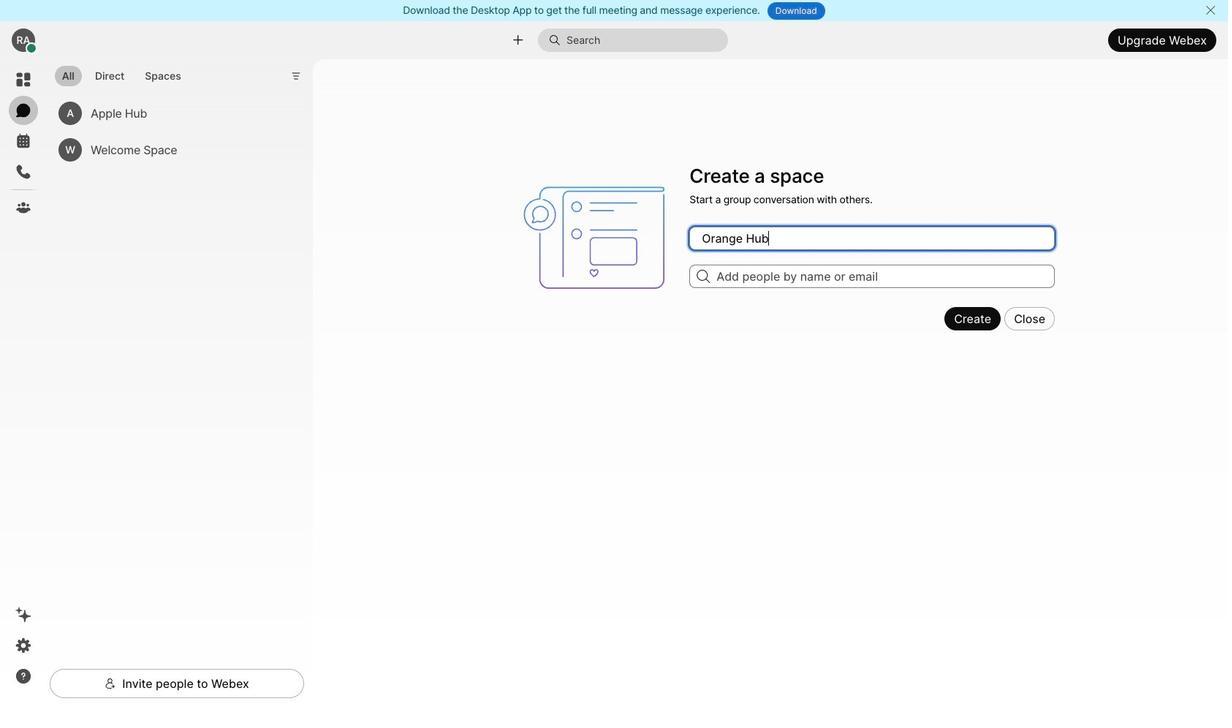 Task type: describe. For each thing, give the bounding box(es) containing it.
welcome space list item
[[53, 131, 293, 168]]

search_18 image
[[697, 270, 710, 283]]

webex tab list
[[9, 65, 38, 222]]

Name the space (required) text field
[[690, 227, 1055, 250]]



Task type: vqa. For each thing, say whether or not it's contained in the screenshot.
search_18 image
yes



Task type: locate. For each thing, give the bounding box(es) containing it.
Add people by name or email text field
[[690, 265, 1055, 288]]

apple hub list item
[[53, 95, 293, 131]]

cancel_16 image
[[1205, 4, 1217, 16]]

navigation
[[0, 59, 47, 704]]

create a space image
[[517, 160, 681, 315]]

tab list
[[51, 57, 192, 91]]



